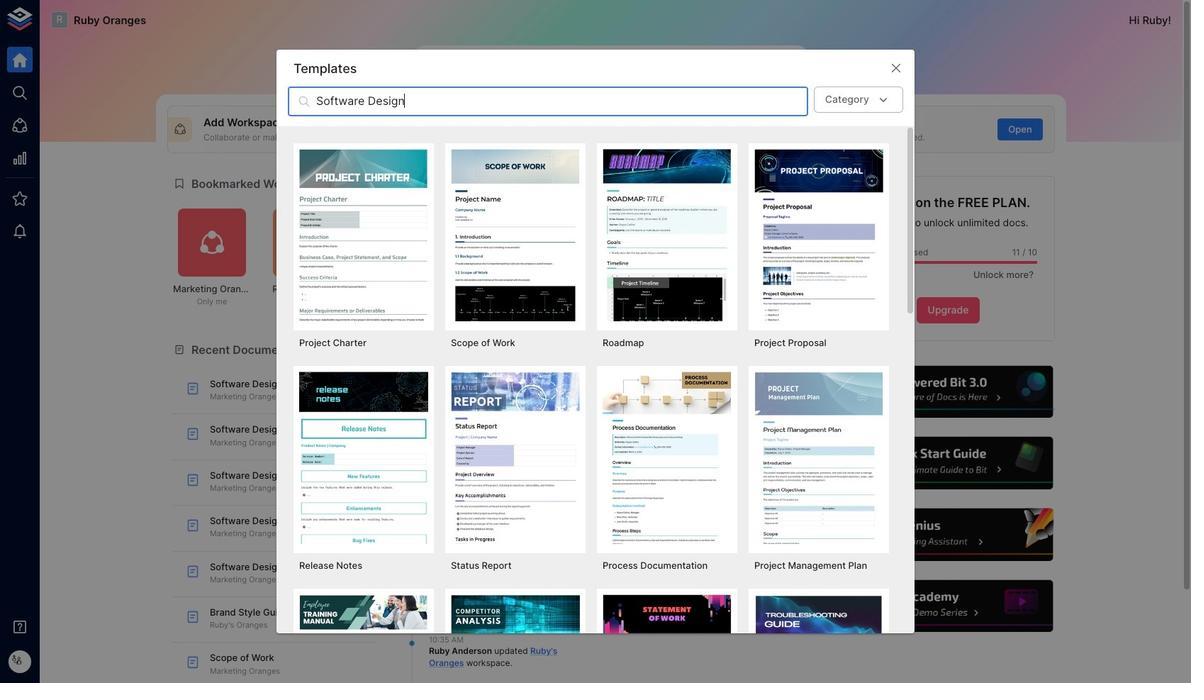 Task type: describe. For each thing, give the bounding box(es) containing it.
employee training manual image
[[299, 595, 428, 683]]

statement of work image
[[603, 595, 732, 683]]

status report image
[[451, 372, 580, 544]]

scope of work image
[[451, 149, 580, 321]]

2 help image from the top
[[842, 435, 1055, 491]]

project proposal image
[[755, 149, 884, 321]]

release notes image
[[299, 372, 428, 544]]

process documentation image
[[603, 372, 732, 544]]

3 help image from the top
[[842, 507, 1055, 563]]

troubleshooting guide image
[[755, 595, 884, 683]]



Task type: locate. For each thing, give the bounding box(es) containing it.
help image
[[842, 364, 1055, 420], [842, 435, 1055, 491], [842, 507, 1055, 563], [842, 578, 1055, 634]]

dialog
[[277, 50, 915, 683]]

project management plan image
[[755, 372, 884, 544]]

competitor research report image
[[451, 595, 580, 683]]

1 help image from the top
[[842, 364, 1055, 420]]

project charter image
[[299, 149, 428, 321]]

Search Templates... text field
[[316, 87, 808, 117]]

4 help image from the top
[[842, 578, 1055, 634]]

roadmap image
[[603, 149, 732, 321]]



